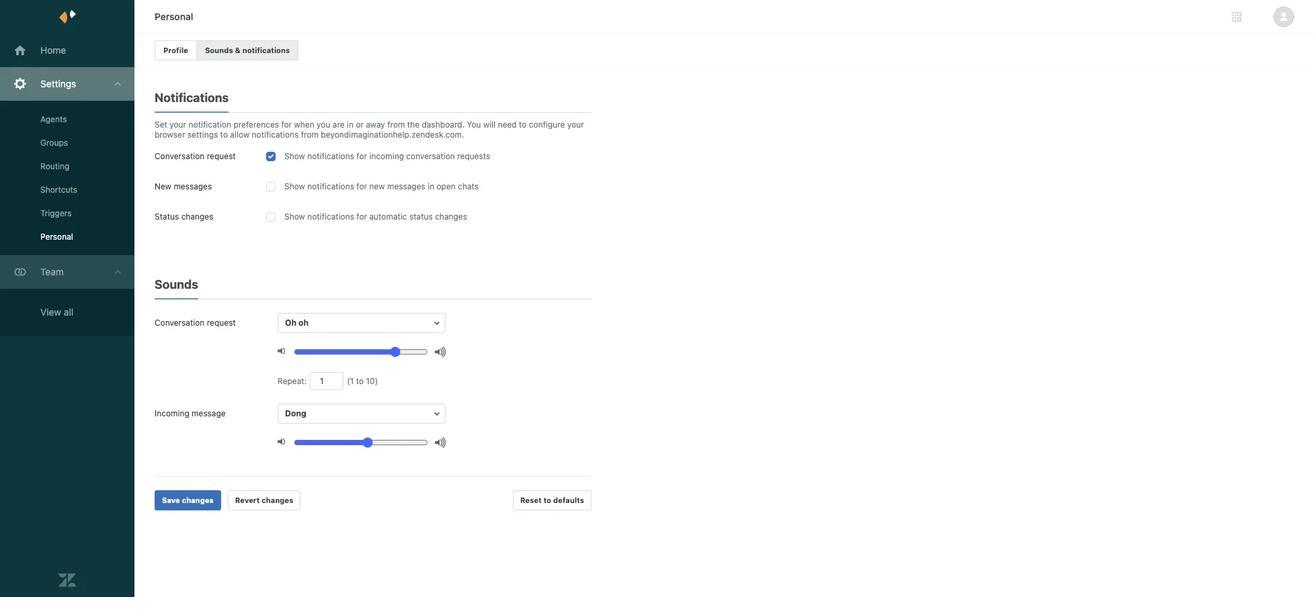 Task type: describe. For each thing, give the bounding box(es) containing it.
sounds for sounds
[[155, 278, 198, 292]]

notifications for show notifications for new messages in open chats
[[307, 182, 354, 192]]

requests
[[457, 151, 490, 161]]

conversation
[[406, 151, 455, 161]]

profile button
[[155, 40, 197, 61]]

profile
[[163, 46, 188, 54]]

incoming
[[369, 151, 404, 161]]

1 vertical spatial in
[[428, 182, 434, 192]]

routing
[[40, 161, 70, 171]]

preferences
[[234, 120, 279, 130]]

oh
[[285, 318, 297, 328]]

beyondimaginationhelp.zendesk.com.
[[321, 130, 464, 140]]

settings
[[40, 78, 76, 89]]

in inside set your notification preferences for when you are in or away from the dashboard. you will need to configure your browser settings to allow notifications from beyondimaginationhelp.zendesk.com.
[[347, 120, 354, 130]]

allow
[[230, 130, 250, 140]]

team
[[40, 266, 64, 278]]

configure
[[529, 120, 565, 130]]

notifications
[[155, 91, 229, 105]]

conversation for oh oh
[[155, 318, 205, 328]]

status
[[155, 212, 179, 222]]

open
[[437, 182, 456, 192]]

1 messages from the left
[[174, 182, 212, 192]]

dong
[[285, 409, 306, 419]]

oh oh
[[285, 318, 309, 328]]

notifications for show notifications for incoming conversation requests
[[307, 151, 354, 161]]

show for show notifications for new messages in open chats
[[284, 182, 305, 192]]

when
[[294, 120, 314, 130]]

request for show notifications for incoming conversation requests
[[207, 151, 236, 161]]

you
[[317, 120, 330, 130]]

show notifications for automatic status changes
[[284, 212, 467, 222]]

save changes
[[162, 496, 214, 505]]

notifications inside set your notification preferences for when you are in or away from the dashboard. you will need to configure your browser settings to allow notifications from beyondimaginationhelp.zendesk.com.
[[252, 130, 299, 140]]

1 horizontal spatial from
[[387, 120, 405, 130]]

incoming
[[155, 409, 189, 419]]

or
[[356, 120, 364, 130]]

notifications inside "button"
[[243, 46, 290, 54]]

revert
[[235, 496, 260, 505]]

show for show notifications for incoming conversation requests
[[284, 151, 305, 161]]

&
[[235, 46, 241, 54]]

new
[[155, 182, 171, 192]]

message
[[192, 409, 226, 419]]

changes for revert changes
[[262, 496, 293, 505]]

defaults
[[553, 496, 584, 505]]

conversation request for oh oh
[[155, 318, 236, 328]]

conversation request for show notifications for incoming conversation requests
[[155, 151, 236, 161]]

notifications for show notifications for automatic status changes
[[307, 212, 354, 222]]

2 messages from the left
[[387, 182, 425, 192]]

shortcuts
[[40, 185, 77, 195]]

view
[[40, 307, 61, 318]]

1 your from the left
[[170, 120, 186, 130]]

revert changes
[[235, 496, 293, 505]]



Task type: locate. For each thing, give the bounding box(es) containing it.
1 conversation request from the top
[[155, 151, 236, 161]]

for left new
[[357, 182, 367, 192]]

in
[[347, 120, 354, 130], [428, 182, 434, 192]]

sounds & notifications button
[[196, 40, 299, 61]]

(1
[[347, 377, 354, 387]]

save
[[162, 496, 180, 505]]

triggers
[[40, 208, 72, 219]]

home
[[40, 44, 66, 56]]

all
[[64, 307, 73, 318]]

sounds
[[205, 46, 233, 54], [155, 278, 198, 292]]

notifications
[[243, 46, 290, 54], [252, 130, 299, 140], [307, 151, 354, 161], [307, 182, 354, 192], [307, 212, 354, 222]]

1 show from the top
[[284, 151, 305, 161]]

1 horizontal spatial messages
[[387, 182, 425, 192]]

set
[[155, 120, 167, 130]]

notification
[[189, 120, 231, 130]]

request
[[207, 151, 236, 161], [207, 318, 236, 328]]

1 horizontal spatial your
[[567, 120, 584, 130]]

conversation request
[[155, 151, 236, 161], [155, 318, 236, 328]]

will
[[483, 120, 496, 130]]

set your notification preferences for when you are in or away from the dashboard. you will need to configure your browser settings to allow notifications from beyondimaginationhelp.zendesk.com.
[[155, 120, 584, 140]]

0 vertical spatial sounds
[[205, 46, 233, 54]]

0 horizontal spatial your
[[170, 120, 186, 130]]

dashboard.
[[422, 120, 465, 130]]

reset
[[520, 496, 542, 505]]

sounds & notifications
[[205, 46, 290, 54]]

away
[[366, 120, 385, 130]]

save changes button
[[155, 491, 221, 511]]

notifications down you
[[307, 151, 354, 161]]

the
[[407, 120, 420, 130]]

show for show notifications for automatic status changes
[[284, 212, 305, 222]]

conversation for show notifications for incoming conversation requests
[[155, 151, 205, 161]]

None number field
[[310, 372, 344, 391]]

you
[[467, 120, 481, 130]]

new
[[369, 182, 385, 192]]

changes right status
[[181, 212, 213, 222]]

sounds for sounds & notifications
[[205, 46, 233, 54]]

need
[[498, 120, 517, 130]]

for for incoming
[[357, 151, 367, 161]]

1 horizontal spatial sounds
[[205, 46, 233, 54]]

personal
[[155, 11, 193, 22], [40, 232, 73, 242]]

0 horizontal spatial personal
[[40, 232, 73, 242]]

zendesk products image
[[1232, 12, 1242, 22]]

10)
[[366, 377, 378, 387]]

view all
[[40, 307, 73, 318]]

0 vertical spatial request
[[207, 151, 236, 161]]

3 show from the top
[[284, 212, 305, 222]]

in left or
[[347, 120, 354, 130]]

sounds inside "button"
[[205, 46, 233, 54]]

show notifications for incoming conversation requests
[[284, 151, 490, 161]]

to inside button
[[544, 496, 551, 505]]

changes
[[181, 212, 213, 222], [435, 212, 467, 222], [182, 496, 214, 505], [262, 496, 293, 505]]

conversation
[[155, 151, 205, 161], [155, 318, 205, 328]]

0 horizontal spatial in
[[347, 120, 354, 130]]

1 request from the top
[[207, 151, 236, 161]]

settings
[[187, 130, 218, 140]]

agents
[[40, 114, 67, 124]]

for left 'when'
[[281, 120, 292, 130]]

from
[[387, 120, 405, 130], [301, 130, 319, 140]]

1 horizontal spatial personal
[[155, 11, 193, 22]]

status
[[409, 212, 433, 222]]

1 vertical spatial sounds
[[155, 278, 198, 292]]

1 conversation from the top
[[155, 151, 205, 161]]

messages
[[174, 182, 212, 192], [387, 182, 425, 192]]

1 vertical spatial conversation request
[[155, 318, 236, 328]]

revert changes button
[[228, 491, 301, 511]]

repeat:
[[278, 377, 307, 387]]

None range field
[[294, 346, 428, 358], [294, 437, 428, 449], [294, 346, 428, 358], [294, 437, 428, 449]]

1 horizontal spatial in
[[428, 182, 434, 192]]

to right (1
[[356, 377, 364, 387]]

notifications right &
[[243, 46, 290, 54]]

1 vertical spatial request
[[207, 318, 236, 328]]

oh
[[299, 318, 309, 328]]

for
[[281, 120, 292, 130], [357, 151, 367, 161], [357, 182, 367, 192], [357, 212, 367, 222]]

for inside set your notification preferences for when you are in or away from the dashboard. you will need to configure your browser settings to allow notifications from beyondimaginationhelp.zendesk.com.
[[281, 120, 292, 130]]

your
[[170, 120, 186, 130], [567, 120, 584, 130]]

to right reset
[[544, 496, 551, 505]]

0 vertical spatial conversation
[[155, 151, 205, 161]]

reset to defaults
[[520, 496, 584, 505]]

0 vertical spatial conversation request
[[155, 151, 236, 161]]

0 horizontal spatial sounds
[[155, 278, 198, 292]]

for left automatic
[[357, 212, 367, 222]]

changes for status changes
[[181, 212, 213, 222]]

from left are at the top left of page
[[301, 130, 319, 140]]

0 vertical spatial in
[[347, 120, 354, 130]]

notifications right allow
[[252, 130, 299, 140]]

from left the 'the'
[[387, 120, 405, 130]]

notifications left new
[[307, 182, 354, 192]]

2 conversation request from the top
[[155, 318, 236, 328]]

browser
[[155, 130, 185, 140]]

changes inside button
[[182, 496, 214, 505]]

in left open
[[428, 182, 434, 192]]

reset to defaults button
[[513, 491, 592, 511]]

for left incoming
[[357, 151, 367, 161]]

changes right status at the left top
[[435, 212, 467, 222]]

incoming message
[[155, 409, 226, 419]]

(1 to 10)
[[347, 377, 378, 387]]

your right set
[[170, 120, 186, 130]]

automatic
[[369, 212, 407, 222]]

0 vertical spatial show
[[284, 151, 305, 161]]

0 horizontal spatial messages
[[174, 182, 212, 192]]

personal up profile
[[155, 11, 193, 22]]

2 request from the top
[[207, 318, 236, 328]]

to
[[519, 120, 527, 130], [220, 130, 228, 140], [356, 377, 364, 387], [544, 496, 551, 505]]

groups
[[40, 138, 68, 148]]

changes inside button
[[262, 496, 293, 505]]

changes right save
[[182, 496, 214, 505]]

for for automatic
[[357, 212, 367, 222]]

to right need
[[519, 120, 527, 130]]

1 vertical spatial show
[[284, 182, 305, 192]]

status changes
[[155, 212, 213, 222]]

for for new
[[357, 182, 367, 192]]

show notifications for new messages in open chats
[[284, 182, 479, 192]]

new messages
[[155, 182, 212, 192]]

request for oh oh
[[207, 318, 236, 328]]

2 your from the left
[[567, 120, 584, 130]]

1 vertical spatial conversation
[[155, 318, 205, 328]]

are
[[333, 120, 345, 130]]

0 horizontal spatial from
[[301, 130, 319, 140]]

changes for save changes
[[182, 496, 214, 505]]

your right configure
[[567, 120, 584, 130]]

2 show from the top
[[284, 182, 305, 192]]

personal down triggers
[[40, 232, 73, 242]]

changes right revert
[[262, 496, 293, 505]]

to left allow
[[220, 130, 228, 140]]

2 conversation from the top
[[155, 318, 205, 328]]

show
[[284, 151, 305, 161], [284, 182, 305, 192], [284, 212, 305, 222]]

2 vertical spatial show
[[284, 212, 305, 222]]

1 vertical spatial personal
[[40, 232, 73, 242]]

0 vertical spatial personal
[[155, 11, 193, 22]]

notifications left automatic
[[307, 212, 354, 222]]

chats
[[458, 182, 479, 192]]



Task type: vqa. For each thing, say whether or not it's contained in the screenshot.
View all
yes



